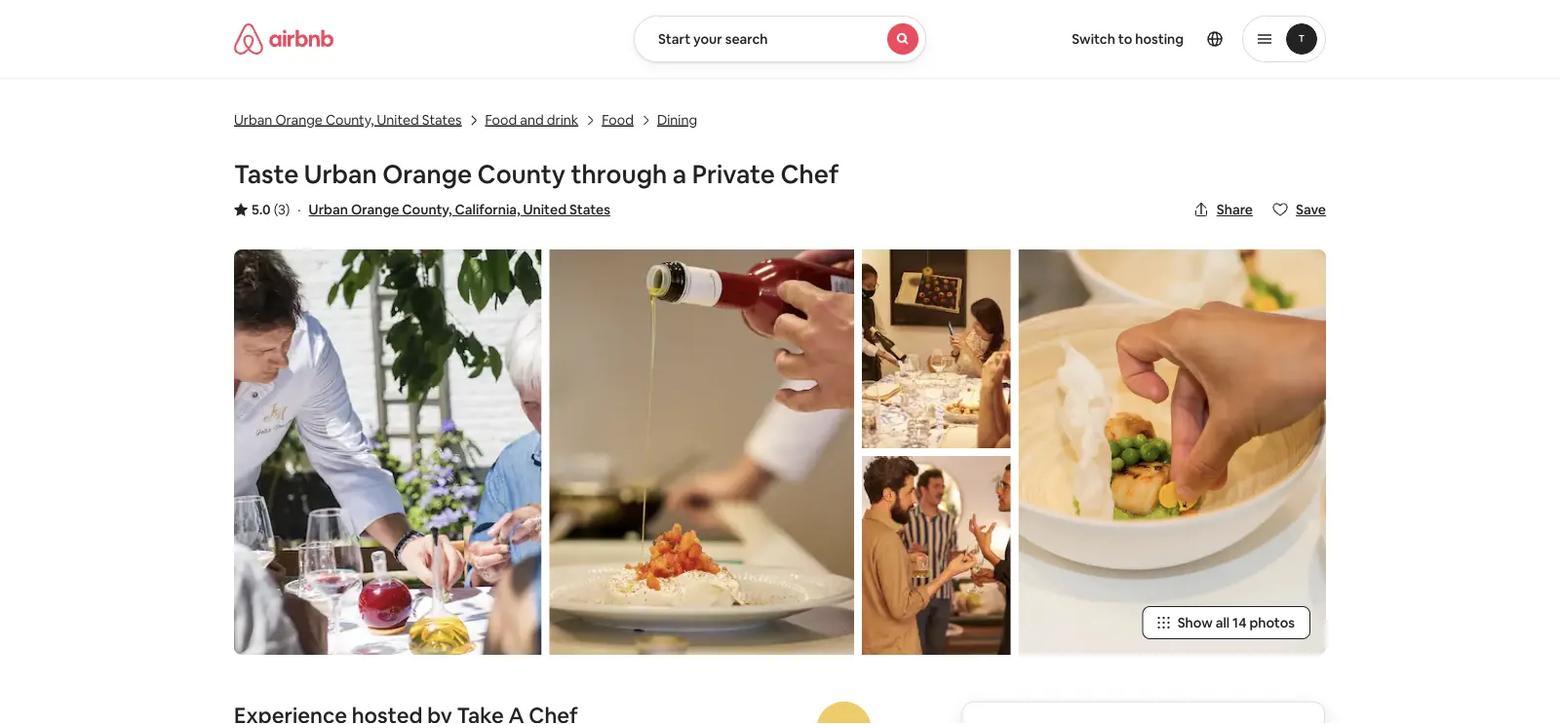 Task type: describe. For each thing, give the bounding box(es) containing it.
food for food and drink
[[485, 111, 517, 128]]

urban for ·
[[309, 201, 348, 219]]

1 vertical spatial united
[[523, 201, 567, 219]]

· urban orange county, california, united states
[[298, 201, 611, 219]]

show all 14 photos
[[1178, 615, 1296, 632]]

start your search
[[658, 30, 768, 48]]

photos
[[1250, 615, 1296, 632]]

private
[[692, 158, 776, 191]]

orange for taste
[[383, 158, 472, 191]]

dining link
[[657, 109, 698, 129]]

urban orange county, california, united states link
[[309, 201, 611, 219]]

california,
[[455, 201, 520, 219]]

food and drink
[[485, 111, 579, 128]]

drink
[[547, 111, 579, 128]]

save button
[[1265, 193, 1335, 226]]

Start your search search field
[[634, 16, 927, 62]]

county, inside urban orange county, united states link
[[326, 111, 374, 128]]

start your search button
[[634, 16, 927, 62]]

0 vertical spatial urban
[[234, 111, 272, 128]]

food and drink link
[[485, 109, 579, 129]]

·
[[298, 201, 301, 219]]

food for food
[[602, 111, 634, 128]]

show
[[1178, 615, 1213, 632]]

5.0
[[252, 201, 271, 219]]

all
[[1216, 615, 1230, 632]]

states inside urban orange county, united states link
[[422, 111, 462, 128]]



Task type: locate. For each thing, give the bounding box(es) containing it.
2 food from the left
[[602, 111, 634, 128]]

0 vertical spatial county,
[[326, 111, 374, 128]]

profile element
[[950, 0, 1327, 78]]

1 horizontal spatial united
[[523, 201, 567, 219]]

2 vertical spatial orange
[[351, 201, 399, 219]]

food up through
[[602, 111, 634, 128]]

food inside 'food and drink' link
[[485, 111, 517, 128]]

a
[[673, 158, 687, 191]]

start
[[658, 30, 691, 48]]

your
[[694, 30, 723, 48]]

switch
[[1072, 30, 1116, 48]]

switch to hosting
[[1072, 30, 1184, 48]]

1 horizontal spatial county,
[[402, 201, 452, 219]]

0 horizontal spatial county,
[[326, 111, 374, 128]]

0 horizontal spatial united
[[377, 111, 419, 128]]

1 vertical spatial urban
[[304, 158, 377, 191]]

and
[[520, 111, 544, 128]]

orange up · urban orange county, california, united states on the top left
[[383, 158, 472, 191]]

states left 'food and drink'
[[422, 111, 462, 128]]

chef
[[781, 158, 839, 191]]

orange
[[275, 111, 323, 128], [383, 158, 472, 191], [351, 201, 399, 219]]

experience cover photo image
[[234, 250, 542, 656], [234, 250, 542, 656]]

switch to hosting link
[[1061, 19, 1196, 60]]

0 vertical spatial states
[[422, 111, 462, 128]]

urban orange county, united states link
[[234, 109, 462, 129]]

0 vertical spatial united
[[377, 111, 419, 128]]

1 vertical spatial county,
[[402, 201, 452, 219]]

urban for taste
[[304, 158, 377, 191]]

urban down the urban orange county, united states
[[304, 158, 377, 191]]

2 vertical spatial urban
[[309, 201, 348, 219]]

0 vertical spatial orange
[[275, 111, 323, 128]]

show all 14 photos link
[[1143, 607, 1311, 640]]

states
[[422, 111, 462, 128], [570, 201, 611, 219]]

5.0 (3)
[[252, 201, 290, 219]]

food link
[[602, 109, 634, 129]]

save
[[1296, 201, 1327, 219]]

14
[[1233, 615, 1247, 632]]

1 vertical spatial states
[[570, 201, 611, 219]]

urban right ·
[[309, 201, 348, 219]]

urban up the taste
[[234, 111, 272, 128]]

states down through
[[570, 201, 611, 219]]

food left and
[[485, 111, 517, 128]]

1 vertical spatial orange
[[383, 158, 472, 191]]

orange for ·
[[351, 201, 399, 219]]

experience photo 1 image
[[550, 250, 855, 656], [550, 250, 855, 656]]

dining
[[657, 111, 698, 128]]

to
[[1119, 30, 1133, 48]]

urban orange county, united states
[[234, 111, 462, 128]]

(3)
[[274, 201, 290, 219]]

county,
[[326, 111, 374, 128], [402, 201, 452, 219]]

experience photo 4 image
[[1019, 250, 1327, 656], [1019, 250, 1327, 656]]

experience photo 2 image
[[863, 250, 1011, 449], [863, 250, 1011, 449]]

taste urban orange county through a private chef
[[234, 158, 839, 191]]

through
[[571, 158, 668, 191]]

search
[[726, 30, 768, 48]]

orange up the taste
[[275, 111, 323, 128]]

share
[[1217, 201, 1254, 219]]

urban
[[234, 111, 272, 128], [304, 158, 377, 191], [309, 201, 348, 219]]

0 horizontal spatial food
[[485, 111, 517, 128]]

experience photo 3 image
[[863, 457, 1011, 656], [863, 457, 1011, 656]]

taste
[[234, 158, 299, 191]]

1 horizontal spatial food
[[602, 111, 634, 128]]

united
[[377, 111, 419, 128], [523, 201, 567, 219]]

1 horizontal spatial states
[[570, 201, 611, 219]]

orange right ·
[[351, 201, 399, 219]]

share button
[[1186, 193, 1261, 226]]

county
[[478, 158, 566, 191]]

0 horizontal spatial states
[[422, 111, 462, 128]]

1 food from the left
[[485, 111, 517, 128]]

food
[[485, 111, 517, 128], [602, 111, 634, 128]]

hosting
[[1136, 30, 1184, 48]]

orange inside urban orange county, united states link
[[275, 111, 323, 128]]



Task type: vqa. For each thing, say whether or not it's contained in the screenshot.
"URBAN ORANGE COUNTY, CALIFORNIA, UNITED STATES" link
yes



